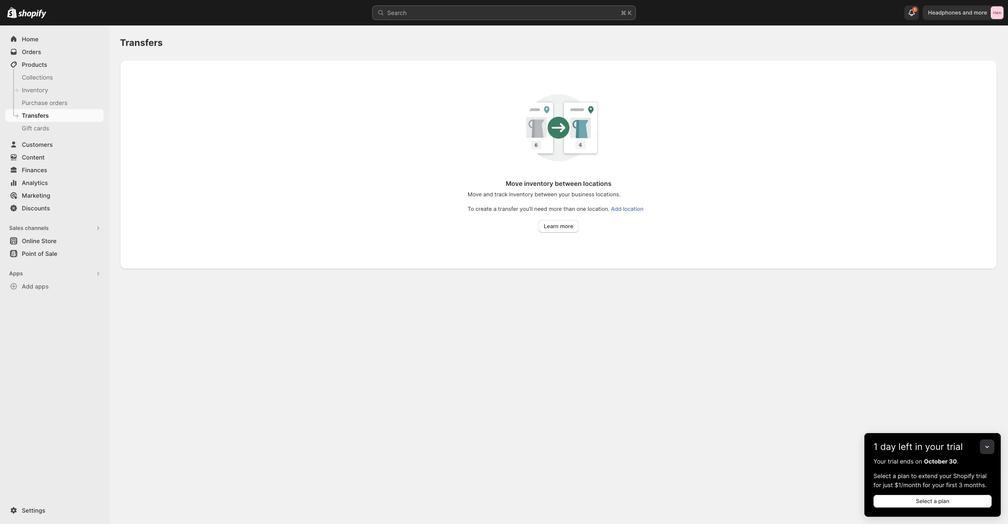 Task type: describe. For each thing, give the bounding box(es) containing it.
your left first
[[933, 482, 945, 489]]

your down move inventory between locations
[[559, 191, 570, 198]]

transfer
[[498, 206, 519, 212]]

gift
[[22, 125, 32, 132]]

1 day left in your trial button
[[865, 433, 1001, 452]]

create
[[476, 206, 492, 212]]

.
[[958, 458, 959, 465]]

you'll
[[520, 206, 533, 212]]

point of sale button
[[0, 247, 109, 260]]

your up first
[[940, 473, 952, 480]]

learn more
[[544, 223, 574, 230]]

0 vertical spatial between
[[555, 180, 582, 187]]

just
[[883, 482, 894, 489]]

to
[[912, 473, 917, 480]]

shopify
[[954, 473, 975, 480]]

online store button
[[0, 235, 109, 247]]

analytics
[[22, 179, 48, 186]]

track
[[495, 191, 508, 198]]

trial inside select a plan to extend your shopify trial for just $1/month for your first 3 months.
[[977, 473, 987, 480]]

than
[[564, 206, 575, 212]]

marketing
[[22, 192, 50, 199]]

move for move and track inventory between your business locations.
[[468, 191, 482, 198]]

customers link
[[5, 138, 104, 151]]

add inside add apps button
[[22, 283, 33, 290]]

0 horizontal spatial a
[[494, 206, 497, 212]]

orders link
[[5, 45, 104, 58]]

online store link
[[5, 235, 104, 247]]

marketing link
[[5, 189, 104, 202]]

left
[[899, 442, 913, 452]]

ends
[[901, 458, 914, 465]]

1 for from the left
[[874, 482, 882, 489]]

discounts link
[[5, 202, 104, 215]]

cards
[[34, 125, 49, 132]]

store
[[41, 237, 57, 245]]

point of sale link
[[5, 247, 104, 260]]

gift cards
[[22, 125, 49, 132]]

learn more link
[[539, 220, 579, 233]]

analytics link
[[5, 176, 104, 189]]

30
[[950, 458, 958, 465]]

purchase orders
[[22, 99, 67, 106]]

trial inside dropdown button
[[947, 442, 963, 452]]

sale
[[45, 250, 57, 257]]

first
[[947, 482, 958, 489]]

content link
[[5, 151, 104, 164]]

apps
[[35, 283, 49, 290]]

transfers link
[[5, 109, 104, 122]]

online store
[[22, 237, 57, 245]]

a for select a plan to extend your shopify trial for just $1/month for your first 3 months.
[[893, 473, 897, 480]]

move and track inventory between your business locations.
[[468, 191, 621, 198]]

add apps button
[[5, 280, 104, 293]]

inventory link
[[5, 84, 104, 96]]

locations.
[[596, 191, 621, 198]]

orders
[[22, 48, 41, 55]]

one
[[577, 206, 586, 212]]

sales channels
[[9, 225, 49, 231]]

of
[[38, 250, 44, 257]]

purchase
[[22, 99, 48, 106]]

october
[[924, 458, 948, 465]]

move for move inventory between locations
[[506, 180, 523, 187]]

apps
[[9, 270, 23, 277]]

point
[[22, 250, 36, 257]]

3
[[959, 482, 963, 489]]

discounts
[[22, 205, 50, 212]]

day
[[881, 442, 897, 452]]

to create a transfer you'll need more than one location. add location
[[468, 206, 644, 212]]

select for select a plan
[[916, 498, 933, 505]]

location.
[[588, 206, 610, 212]]

online
[[22, 237, 40, 245]]

1 horizontal spatial add
[[611, 206, 622, 212]]

channels
[[25, 225, 49, 231]]

extend
[[919, 473, 938, 480]]

and for headphones
[[963, 9, 973, 16]]

location
[[623, 206, 644, 212]]

business
[[572, 191, 595, 198]]

$1/month
[[895, 482, 922, 489]]

1 vertical spatial more
[[549, 206, 562, 212]]



Task type: vqa. For each thing, say whether or not it's contained in the screenshot.
need at the top right of page
yes



Task type: locate. For each thing, give the bounding box(es) containing it.
a right create in the left top of the page
[[494, 206, 497, 212]]

0 vertical spatial 1
[[915, 7, 916, 12]]

finances
[[22, 166, 47, 174]]

0 horizontal spatial move
[[468, 191, 482, 198]]

trial up 30
[[947, 442, 963, 452]]

for down extend
[[923, 482, 931, 489]]

0 horizontal spatial and
[[484, 191, 493, 198]]

headphones
[[929, 9, 962, 16]]

on
[[916, 458, 923, 465]]

trial
[[947, 442, 963, 452], [888, 458, 899, 465], [977, 473, 987, 480]]

and left track
[[484, 191, 493, 198]]

2 horizontal spatial a
[[934, 498, 937, 505]]

select a plan
[[916, 498, 950, 505]]

0 vertical spatial a
[[494, 206, 497, 212]]

inventory up move and track inventory between your business locations.
[[524, 180, 554, 187]]

your up october
[[926, 442, 945, 452]]

between up business
[[555, 180, 582, 187]]

add down locations. at the top
[[611, 206, 622, 212]]

0 vertical spatial add
[[611, 206, 622, 212]]

1 inside dropdown button
[[874, 442, 878, 452]]

move up track
[[506, 180, 523, 187]]

content
[[22, 154, 45, 161]]

plan
[[898, 473, 910, 480], [939, 498, 950, 505]]

for left just
[[874, 482, 882, 489]]

1 vertical spatial between
[[535, 191, 557, 198]]

home
[[22, 35, 38, 43]]

1 horizontal spatial transfers
[[120, 37, 163, 48]]

0 horizontal spatial shopify image
[[7, 7, 17, 18]]

transfers
[[120, 37, 163, 48], [22, 112, 49, 119]]

add left "apps"
[[22, 283, 33, 290]]

plan for select a plan
[[939, 498, 950, 505]]

1 vertical spatial 1
[[874, 442, 878, 452]]

months.
[[965, 482, 987, 489]]

1 horizontal spatial 1
[[915, 7, 916, 12]]

k
[[628, 9, 632, 16]]

a for select a plan
[[934, 498, 937, 505]]

in
[[916, 442, 923, 452]]

home link
[[5, 33, 104, 45]]

1 day left in your trial element
[[865, 457, 1001, 517]]

1 vertical spatial plan
[[939, 498, 950, 505]]

select a plan link
[[874, 495, 992, 508]]

0 horizontal spatial 1
[[874, 442, 878, 452]]

to
[[468, 206, 474, 212]]

plan up $1/month
[[898, 473, 910, 480]]

a down select a plan to extend your shopify trial for just $1/month for your first 3 months.
[[934, 498, 937, 505]]

1 horizontal spatial move
[[506, 180, 523, 187]]

plan inside select a plan to extend your shopify trial for just $1/month for your first 3 months.
[[898, 473, 910, 480]]

more right 'learn' at the right
[[560, 223, 574, 230]]

0 vertical spatial more
[[974, 9, 988, 16]]

a
[[494, 206, 497, 212], [893, 473, 897, 480], [934, 498, 937, 505]]

apps button
[[5, 267, 104, 280]]

plan for select a plan to extend your shopify trial for just $1/month for your first 3 months.
[[898, 473, 910, 480]]

1 horizontal spatial for
[[923, 482, 931, 489]]

sales
[[9, 225, 23, 231]]

gift cards link
[[5, 122, 104, 135]]

a inside select a plan to extend your shopify trial for just $1/month for your first 3 months.
[[893, 473, 897, 480]]

1 horizontal spatial trial
[[947, 442, 963, 452]]

⌘
[[621, 9, 627, 16]]

select inside select a plan to extend your shopify trial for just $1/month for your first 3 months.
[[874, 473, 892, 480]]

trial up months.
[[977, 473, 987, 480]]

locations
[[584, 180, 612, 187]]

learn
[[544, 223, 559, 230]]

need
[[535, 206, 548, 212]]

1 vertical spatial trial
[[888, 458, 899, 465]]

1 horizontal spatial a
[[893, 473, 897, 480]]

1 horizontal spatial select
[[916, 498, 933, 505]]

products
[[22, 61, 47, 68]]

0 vertical spatial and
[[963, 9, 973, 16]]

1 button
[[905, 5, 920, 20]]

inventory up you'll
[[509, 191, 533, 198]]

and
[[963, 9, 973, 16], [484, 191, 493, 198]]

2 for from the left
[[923, 482, 931, 489]]

products link
[[5, 58, 104, 71]]

0 horizontal spatial trial
[[888, 458, 899, 465]]

your trial ends on october 30 .
[[874, 458, 959, 465]]

move
[[506, 180, 523, 187], [468, 191, 482, 198]]

1 vertical spatial move
[[468, 191, 482, 198]]

trial right your
[[888, 458, 899, 465]]

customers
[[22, 141, 53, 148]]

0 horizontal spatial for
[[874, 482, 882, 489]]

1 horizontal spatial and
[[963, 9, 973, 16]]

1 vertical spatial select
[[916, 498, 933, 505]]

a up just
[[893, 473, 897, 480]]

select up just
[[874, 473, 892, 480]]

settings link
[[5, 504, 104, 517]]

0 vertical spatial transfers
[[120, 37, 163, 48]]

shopify image
[[7, 7, 17, 18], [18, 9, 46, 19]]

2 vertical spatial a
[[934, 498, 937, 505]]

1 vertical spatial add
[[22, 283, 33, 290]]

between
[[555, 180, 582, 187], [535, 191, 557, 198]]

add apps
[[22, 283, 49, 290]]

move up to
[[468, 191, 482, 198]]

move inventory between locations
[[506, 180, 612, 187]]

0 vertical spatial move
[[506, 180, 523, 187]]

your inside dropdown button
[[926, 442, 945, 452]]

select
[[874, 473, 892, 480], [916, 498, 933, 505]]

select down select a plan to extend your shopify trial for just $1/month for your first 3 months.
[[916, 498, 933, 505]]

1 left day
[[874, 442, 878, 452]]

1 day left in your trial
[[874, 442, 963, 452]]

1 for 1
[[915, 7, 916, 12]]

point of sale
[[22, 250, 57, 257]]

more left headphones and more image
[[974, 9, 988, 16]]

plan down first
[[939, 498, 950, 505]]

0 vertical spatial inventory
[[524, 180, 554, 187]]

and right headphones
[[963, 9, 973, 16]]

settings
[[22, 507, 45, 514]]

orders
[[49, 99, 67, 106]]

more left the than
[[549, 206, 562, 212]]

1 horizontal spatial plan
[[939, 498, 950, 505]]

and for move
[[484, 191, 493, 198]]

1 inside dropdown button
[[915, 7, 916, 12]]

inventory
[[524, 180, 554, 187], [509, 191, 533, 198]]

⌘ k
[[621, 9, 632, 16]]

1
[[915, 7, 916, 12], [874, 442, 878, 452]]

sales channels button
[[5, 222, 104, 235]]

select for select a plan to extend your shopify trial for just $1/month for your first 3 months.
[[874, 473, 892, 480]]

2 horizontal spatial trial
[[977, 473, 987, 480]]

headphones and more
[[929, 9, 988, 16]]

1 horizontal spatial shopify image
[[18, 9, 46, 19]]

for
[[874, 482, 882, 489], [923, 482, 931, 489]]

headphones and more image
[[991, 6, 1004, 19]]

collections
[[22, 74, 53, 81]]

1 vertical spatial and
[[484, 191, 493, 198]]

0 horizontal spatial add
[[22, 283, 33, 290]]

0 vertical spatial select
[[874, 473, 892, 480]]

1 left headphones
[[915, 7, 916, 12]]

0 horizontal spatial transfers
[[22, 112, 49, 119]]

1 vertical spatial a
[[893, 473, 897, 480]]

your
[[874, 458, 887, 465]]

0 horizontal spatial plan
[[898, 473, 910, 480]]

0 horizontal spatial select
[[874, 473, 892, 480]]

1 for 1 day left in your trial
[[874, 442, 878, 452]]

1 vertical spatial inventory
[[509, 191, 533, 198]]

finances link
[[5, 164, 104, 176]]

add location link
[[611, 206, 644, 212]]

inventory
[[22, 86, 48, 94]]

between up "need"
[[535, 191, 557, 198]]

2 vertical spatial more
[[560, 223, 574, 230]]

search
[[387, 9, 407, 16]]

collections link
[[5, 71, 104, 84]]

1 vertical spatial transfers
[[22, 112, 49, 119]]

0 vertical spatial plan
[[898, 473, 910, 480]]

purchase orders link
[[5, 96, 104, 109]]

0 vertical spatial trial
[[947, 442, 963, 452]]

select a plan to extend your shopify trial for just $1/month for your first 3 months.
[[874, 473, 987, 489]]

2 vertical spatial trial
[[977, 473, 987, 480]]



